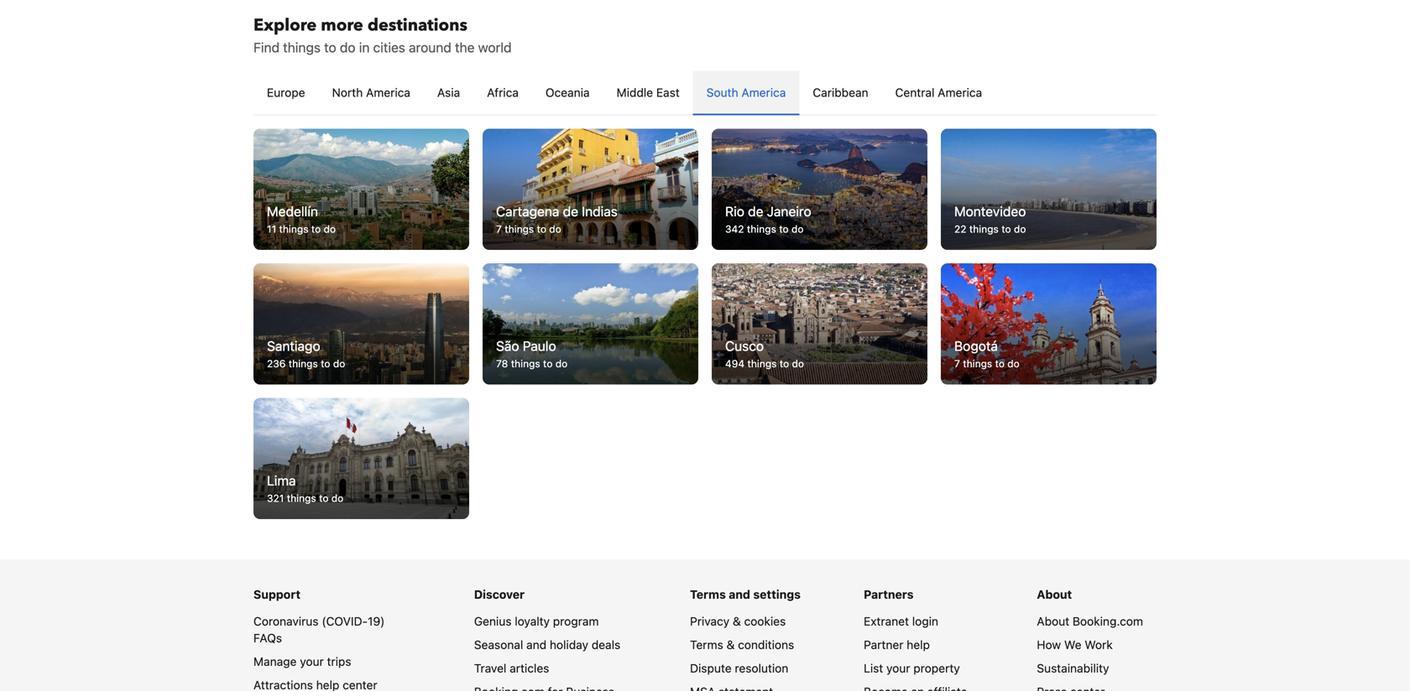 Task type: describe. For each thing, give the bounding box(es) containing it.
deals
[[592, 639, 621, 652]]

privacy & cookies link
[[690, 615, 786, 629]]

do inside santiago 236 things to do
[[333, 358, 345, 370]]

lima
[[267, 473, 296, 489]]

do inside bogotá 7 things to do
[[1008, 358, 1020, 370]]

cusco 494 things to do
[[725, 338, 804, 370]]

things inside medellín 11 things to do
[[279, 223, 309, 235]]

terms & conditions link
[[690, 639, 794, 652]]

things inside 'explore more destinations find things to do in cities around the world'
[[283, 39, 321, 55]]

in
[[359, 39, 370, 55]]

coronavirus
[[254, 615, 319, 629]]

são paulo image
[[483, 263, 698, 385]]

things inside montevideo 22 things to do
[[969, 223, 999, 235]]

do inside montevideo 22 things to do
[[1014, 223, 1026, 235]]

terms & conditions
[[690, 639, 794, 652]]

bogotá image
[[941, 263, 1157, 385]]

how we work
[[1037, 639, 1113, 652]]

de for rio
[[748, 203, 763, 219]]

sustainability link
[[1037, 662, 1109, 676]]

central america button
[[882, 71, 996, 114]]

são
[[496, 338, 519, 354]]

america for north america
[[366, 85, 410, 99]]

coronavirus (covid-19) faqs link
[[254, 615, 385, 646]]

partner help
[[864, 639, 930, 652]]

bogotá 7 things to do
[[955, 338, 1020, 370]]

to inside medellín 11 things to do
[[311, 223, 321, 235]]

terms for terms and settings
[[690, 588, 726, 602]]

your for list
[[887, 662, 910, 676]]

342
[[725, 223, 744, 235]]

manage
[[254, 655, 297, 669]]

things inside são paulo 78 things to do
[[511, 358, 540, 370]]

america for central america
[[938, 85, 982, 99]]

montevideo
[[955, 203, 1026, 219]]

dispute resolution
[[690, 662, 789, 676]]

7 inside cartagena de indias 7 things to do
[[496, 223, 502, 235]]

and for terms
[[729, 588, 750, 602]]

extranet login link
[[864, 615, 939, 629]]

things inside cartagena de indias 7 things to do
[[505, 223, 534, 235]]

settings
[[753, 588, 801, 602]]

montevideo 22 things to do
[[955, 203, 1026, 235]]

central america
[[895, 85, 982, 99]]

trips
[[327, 655, 351, 669]]

world
[[478, 39, 512, 55]]

loyalty
[[515, 615, 550, 629]]

do inside cusco 494 things to do
[[792, 358, 804, 370]]

europe
[[267, 85, 305, 99]]

middle east button
[[603, 71, 693, 114]]

privacy
[[690, 615, 730, 629]]

discover
[[474, 588, 525, 602]]

europe button
[[254, 71, 319, 114]]

medellín 11 things to do
[[267, 203, 336, 235]]

cusco
[[725, 338, 764, 354]]

property
[[914, 662, 960, 676]]

middle east
[[617, 85, 680, 99]]

things inside rio de janeiro 342 things to do
[[747, 223, 776, 235]]

dispute
[[690, 662, 732, 676]]

genius loyalty program
[[474, 615, 599, 629]]

do inside são paulo 78 things to do
[[556, 358, 568, 370]]

coronavirus (covid-19) faqs
[[254, 615, 385, 646]]

faqs
[[254, 632, 282, 646]]

south
[[707, 85, 738, 99]]

the
[[455, 39, 475, 55]]

494
[[725, 358, 745, 370]]

things inside 'lima 321 things to do'
[[287, 493, 316, 505]]

cartagena de indias image
[[483, 129, 698, 250]]

more
[[321, 14, 363, 37]]

to inside 'explore more destinations find things to do in cities around the world'
[[324, 39, 336, 55]]

cities
[[373, 39, 405, 55]]

caribbean
[[813, 85, 869, 99]]

são paulo 78 things to do
[[496, 338, 568, 370]]

list
[[864, 662, 883, 676]]

to inside santiago 236 things to do
[[321, 358, 330, 370]]

cookies
[[744, 615, 786, 629]]

cartagena
[[496, 203, 559, 219]]

destinations
[[368, 14, 468, 37]]

middle
[[617, 85, 653, 99]]

north
[[332, 85, 363, 99]]

about booking.com link
[[1037, 615, 1143, 629]]

lima 321 things to do
[[267, 473, 344, 505]]

santiago
[[267, 338, 320, 354]]

about for about booking.com
[[1037, 615, 1070, 629]]

help
[[907, 639, 930, 652]]

partner help link
[[864, 639, 930, 652]]

extranet login
[[864, 615, 939, 629]]

travel
[[474, 662, 507, 676]]

travel articles link
[[474, 662, 549, 676]]

africa button
[[474, 71, 532, 114]]

about for about
[[1037, 588, 1072, 602]]



Task type: vqa. For each thing, say whether or not it's contained in the screenshot.
5 for 4.8 / 5 (844 reviews)
no



Task type: locate. For each thing, give the bounding box(es) containing it.
de left indias
[[563, 203, 578, 219]]

things
[[283, 39, 321, 55], [279, 223, 309, 235], [505, 223, 534, 235], [747, 223, 776, 235], [969, 223, 999, 235], [289, 358, 318, 370], [511, 358, 540, 370], [748, 358, 777, 370], [963, 358, 992, 370], [287, 493, 316, 505]]

0 vertical spatial and
[[729, 588, 750, 602]]

1 horizontal spatial 7
[[955, 358, 960, 370]]

2 america from the left
[[742, 85, 786, 99]]

0 horizontal spatial and
[[526, 639, 547, 652]]

santiago 236 things to do
[[267, 338, 345, 370]]

7 down cartagena
[[496, 223, 502, 235]]

2 horizontal spatial america
[[938, 85, 982, 99]]

to
[[324, 39, 336, 55], [311, 223, 321, 235], [537, 223, 546, 235], [779, 223, 789, 235], [1002, 223, 1011, 235], [321, 358, 330, 370], [543, 358, 553, 370], [780, 358, 789, 370], [995, 358, 1005, 370], [319, 493, 329, 505]]

to inside rio de janeiro 342 things to do
[[779, 223, 789, 235]]

caribbean button
[[799, 71, 882, 114]]

to down montevideo
[[1002, 223, 1011, 235]]

partner
[[864, 639, 904, 652]]

seasonal
[[474, 639, 523, 652]]

seasonal and holiday deals
[[474, 639, 621, 652]]

to down bogotá
[[995, 358, 1005, 370]]

your down the partner help link
[[887, 662, 910, 676]]

0 vertical spatial 7
[[496, 223, 502, 235]]

terms up privacy on the bottom of the page
[[690, 588, 726, 602]]

3 america from the left
[[938, 85, 982, 99]]

things inside cusco 494 things to do
[[748, 358, 777, 370]]

19)
[[368, 615, 385, 629]]

to down the more
[[324, 39, 336, 55]]

do inside 'explore more destinations find things to do in cities around the world'
[[340, 39, 356, 55]]

booking.com
[[1073, 615, 1143, 629]]

to down medellín
[[311, 223, 321, 235]]

support
[[254, 588, 301, 602]]

privacy & cookies
[[690, 615, 786, 629]]

janeiro
[[767, 203, 811, 219]]

seasonal and holiday deals link
[[474, 639, 621, 652]]

rio
[[725, 203, 745, 219]]

2 de from the left
[[748, 203, 763, 219]]

to inside cartagena de indias 7 things to do
[[537, 223, 546, 235]]

2 terms from the top
[[690, 639, 723, 652]]

to down paulo
[[543, 358, 553, 370]]

africa
[[487, 85, 519, 99]]

about
[[1037, 588, 1072, 602], [1037, 615, 1070, 629]]

things down montevideo
[[969, 223, 999, 235]]

articles
[[510, 662, 549, 676]]

things down medellín
[[279, 223, 309, 235]]

medellín image
[[254, 129, 469, 250]]

to inside bogotá 7 things to do
[[995, 358, 1005, 370]]

your left trips
[[300, 655, 324, 669]]

1 horizontal spatial and
[[729, 588, 750, 602]]

7
[[496, 223, 502, 235], [955, 358, 960, 370]]

de for cartagena
[[563, 203, 578, 219]]

to inside são paulo 78 things to do
[[543, 358, 553, 370]]

terms for terms & conditions
[[690, 639, 723, 652]]

cartagena de indias 7 things to do
[[496, 203, 618, 235]]

about booking.com
[[1037, 615, 1143, 629]]

1 vertical spatial &
[[727, 639, 735, 652]]

(covid-
[[322, 615, 368, 629]]

7 inside bogotá 7 things to do
[[955, 358, 960, 370]]

how
[[1037, 639, 1061, 652]]

genius
[[474, 615, 512, 629]]

find
[[254, 39, 280, 55]]

tab list
[[254, 71, 1157, 116]]

work
[[1085, 639, 1113, 652]]

de inside rio de janeiro 342 things to do
[[748, 203, 763, 219]]

&
[[733, 615, 741, 629], [727, 639, 735, 652]]

tab list containing europe
[[254, 71, 1157, 116]]

oceania button
[[532, 71, 603, 114]]

to right 236
[[321, 358, 330, 370]]

0 horizontal spatial 7
[[496, 223, 502, 235]]

travel articles
[[474, 662, 549, 676]]

america right central
[[938, 85, 982, 99]]

paulo
[[523, 338, 556, 354]]

0 vertical spatial &
[[733, 615, 741, 629]]

to inside 'lima 321 things to do'
[[319, 493, 329, 505]]

sustainability
[[1037, 662, 1109, 676]]

to right 494
[[780, 358, 789, 370]]

& down "privacy & cookies" link
[[727, 639, 735, 652]]

321
[[267, 493, 284, 505]]

manage your trips
[[254, 655, 351, 669]]

central
[[895, 85, 935, 99]]

things inside santiago 236 things to do
[[289, 358, 318, 370]]

do inside cartagena de indias 7 things to do
[[549, 223, 561, 235]]

do inside 'lima 321 things to do'
[[331, 493, 344, 505]]

how we work link
[[1037, 639, 1113, 652]]

extranet
[[864, 615, 909, 629]]

0 vertical spatial terms
[[690, 588, 726, 602]]

genius loyalty program link
[[474, 615, 599, 629]]

we
[[1064, 639, 1082, 652]]

do inside rio de janeiro 342 things to do
[[792, 223, 804, 235]]

22
[[955, 223, 967, 235]]

things right 342
[[747, 223, 776, 235]]

to down janeiro
[[779, 223, 789, 235]]

78
[[496, 358, 508, 370]]

1 horizontal spatial your
[[887, 662, 910, 676]]

7 down bogotá
[[955, 358, 960, 370]]

resolution
[[735, 662, 789, 676]]

things down paulo
[[511, 358, 540, 370]]

america right south
[[742, 85, 786, 99]]

rio de janeiro 342 things to do
[[725, 203, 811, 235]]

2 about from the top
[[1037, 615, 1070, 629]]

things inside bogotá 7 things to do
[[963, 358, 992, 370]]

santiago image
[[254, 263, 469, 385]]

236
[[267, 358, 286, 370]]

america
[[366, 85, 410, 99], [742, 85, 786, 99], [938, 85, 982, 99]]

things down explore
[[283, 39, 321, 55]]

terms and settings
[[690, 588, 801, 602]]

list your property
[[864, 662, 960, 676]]

about up about booking.com link
[[1037, 588, 1072, 602]]

rio de janeiro image
[[712, 129, 928, 250]]

things down bogotá
[[963, 358, 992, 370]]

1 terms from the top
[[690, 588, 726, 602]]

things down cusco
[[748, 358, 777, 370]]

& for terms
[[727, 639, 735, 652]]

lima image
[[254, 398, 469, 520]]

0 horizontal spatial de
[[563, 203, 578, 219]]

america for south america
[[742, 85, 786, 99]]

de inside cartagena de indias 7 things to do
[[563, 203, 578, 219]]

explore more destinations find things to do in cities around the world
[[254, 14, 512, 55]]

north america button
[[319, 71, 424, 114]]

north america
[[332, 85, 410, 99]]

and for seasonal
[[526, 639, 547, 652]]

asia
[[437, 85, 460, 99]]

things right 321
[[287, 493, 316, 505]]

to down cartagena
[[537, 223, 546, 235]]

1 about from the top
[[1037, 588, 1072, 602]]

1 de from the left
[[563, 203, 578, 219]]

manage your trips link
[[254, 655, 351, 669]]

your
[[300, 655, 324, 669], [887, 662, 910, 676]]

asia button
[[424, 71, 474, 114]]

cusco image
[[712, 263, 928, 385]]

explore
[[254, 14, 317, 37]]

de right rio
[[748, 203, 763, 219]]

to inside cusco 494 things to do
[[780, 358, 789, 370]]

your for manage
[[300, 655, 324, 669]]

program
[[553, 615, 599, 629]]

0 vertical spatial about
[[1037, 588, 1072, 602]]

list your property link
[[864, 662, 960, 676]]

terms
[[690, 588, 726, 602], [690, 639, 723, 652]]

things down santiago
[[289, 358, 318, 370]]

east
[[656, 85, 680, 99]]

0 horizontal spatial your
[[300, 655, 324, 669]]

about up how
[[1037, 615, 1070, 629]]

holiday
[[550, 639, 588, 652]]

conditions
[[738, 639, 794, 652]]

1 vertical spatial about
[[1037, 615, 1070, 629]]

1 vertical spatial terms
[[690, 639, 723, 652]]

indias
[[582, 203, 618, 219]]

south america
[[707, 85, 786, 99]]

do inside medellín 11 things to do
[[324, 223, 336, 235]]

america right north
[[366, 85, 410, 99]]

1 vertical spatial and
[[526, 639, 547, 652]]

1 vertical spatial 7
[[955, 358, 960, 370]]

and up privacy & cookies
[[729, 588, 750, 602]]

montevideo image
[[941, 129, 1157, 250]]

& up terms & conditions
[[733, 615, 741, 629]]

1 horizontal spatial de
[[748, 203, 763, 219]]

& for privacy
[[733, 615, 741, 629]]

to inside montevideo 22 things to do
[[1002, 223, 1011, 235]]

1 america from the left
[[366, 85, 410, 99]]

11
[[267, 223, 276, 235]]

partners
[[864, 588, 914, 602]]

terms down privacy on the bottom of the page
[[690, 639, 723, 652]]

things down cartagena
[[505, 223, 534, 235]]

and down genius loyalty program
[[526, 639, 547, 652]]

0 horizontal spatial america
[[366, 85, 410, 99]]

to right 321
[[319, 493, 329, 505]]

do
[[340, 39, 356, 55], [324, 223, 336, 235], [549, 223, 561, 235], [792, 223, 804, 235], [1014, 223, 1026, 235], [333, 358, 345, 370], [556, 358, 568, 370], [792, 358, 804, 370], [1008, 358, 1020, 370], [331, 493, 344, 505]]

1 horizontal spatial america
[[742, 85, 786, 99]]

medellín
[[267, 203, 318, 219]]



